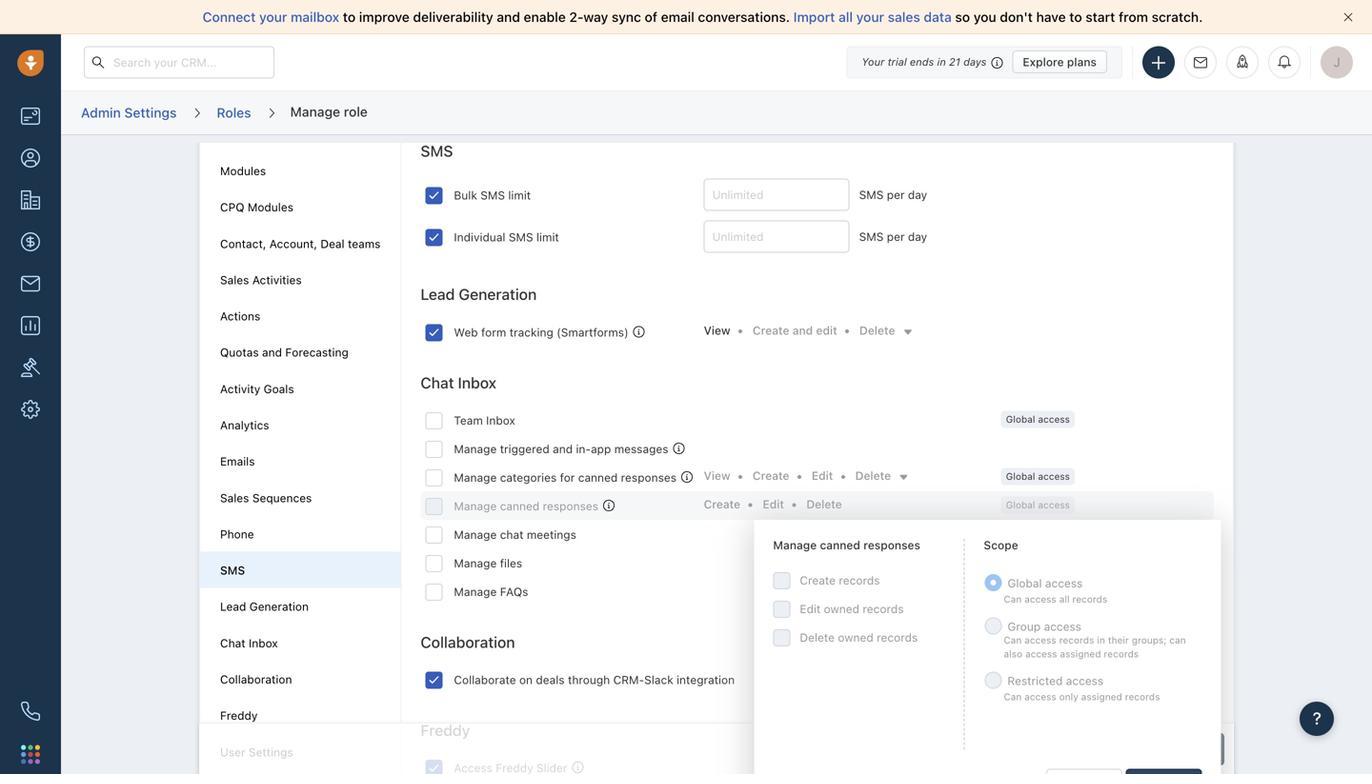 Task type: locate. For each thing, give the bounding box(es) containing it.
2 unlimited number field from the top
[[704, 221, 850, 253]]

view
[[704, 324, 730, 337], [704, 469, 730, 483]]

phone element
[[11, 693, 50, 731]]

owned down edit owned records
[[838, 631, 874, 645]]

0 horizontal spatial lead
[[220, 601, 246, 614]]

form
[[481, 326, 506, 339]]

contact, account, deal teams link
[[220, 237, 381, 250]]

2 day from the top
[[908, 230, 927, 244]]

1 vertical spatial sales
[[220, 491, 249, 505]]

faqs
[[500, 585, 528, 599]]

0 vertical spatial settings
[[124, 105, 177, 120]]

Unlimited number field
[[704, 179, 850, 211], [704, 221, 850, 253]]

canned up manage chat meetings
[[500, 500, 540, 513]]

view right the categories are folders for organizing your canned responses icon on the bottom of page
[[704, 469, 730, 483]]

0 horizontal spatial in
[[937, 56, 946, 68]]

2 vertical spatial can
[[1004, 692, 1022, 703]]

settings inside admin settings link
[[124, 105, 177, 120]]

sales up phone
[[220, 491, 249, 505]]

1 vertical spatial chat
[[220, 637, 246, 650]]

0 vertical spatial in
[[937, 56, 946, 68]]

2 to from the left
[[1070, 9, 1082, 25]]

0 vertical spatial manage canned responses
[[454, 500, 598, 513]]

3 can from the top
[[1004, 692, 1022, 703]]

0 horizontal spatial collaboration
[[220, 673, 292, 687]]

delete owned records
[[800, 631, 918, 645]]

0 vertical spatial generation
[[459, 286, 537, 304]]

edit owned records
[[800, 603, 904, 616]]

can inside can access records in their groups; can also access assigned records
[[1004, 635, 1022, 646]]

web
[[454, 326, 478, 339]]

0 vertical spatial limit
[[508, 189, 531, 202]]

global for edit
[[1006, 500, 1035, 511]]

1 vertical spatial day
[[908, 230, 927, 244]]

1 vertical spatial owned
[[838, 631, 874, 645]]

1 vertical spatial generation
[[249, 601, 309, 614]]

manage up create records
[[773, 539, 817, 552]]

1 view from the top
[[704, 324, 730, 337]]

2 sms per day from the top
[[859, 230, 927, 244]]

0 vertical spatial canned
[[578, 471, 618, 484]]

you
[[974, 9, 996, 25]]

app
[[591, 443, 611, 456]]

in inside can access records in their groups; can also access assigned records
[[1097, 635, 1105, 646]]

1 horizontal spatial lead generation
[[421, 286, 537, 304]]

all
[[839, 9, 853, 25], [1059, 594, 1070, 605]]

0 horizontal spatial lead generation
[[220, 601, 309, 614]]

responses down for at bottom left
[[543, 500, 598, 513]]

and right the quotas at left top
[[262, 346, 282, 359]]

can up group
[[1004, 594, 1022, 605]]

lead generation
[[421, 286, 537, 304], [220, 601, 309, 614]]

don't
[[1000, 9, 1033, 25]]

manage canned responses down categories
[[454, 500, 598, 513]]

day for bulk sms limit
[[908, 188, 927, 202]]

manage files
[[454, 557, 522, 570]]

0 vertical spatial view
[[704, 324, 730, 337]]

2-
[[569, 9, 583, 25]]

manage up manage chat meetings
[[454, 500, 497, 513]]

to
[[343, 9, 356, 25], [1070, 9, 1082, 25]]

collaboration up collaborate
[[421, 634, 515, 652]]

freddy
[[220, 710, 258, 723], [421, 722, 470, 740]]

when visitors fill forms on your website, add them as contacts in the crm image
[[633, 326, 645, 338]]

records up can access records in their groups; can also access assigned records
[[1073, 594, 1108, 605]]

can
[[1004, 594, 1022, 605], [1004, 635, 1022, 646], [1004, 692, 1022, 703]]

global access for create
[[1006, 471, 1070, 482]]

manage up manage files
[[454, 528, 497, 542]]

global for team inbox
[[1006, 414, 1035, 425]]

1 vertical spatial inbox
[[486, 414, 515, 427]]

global access for team inbox
[[1006, 414, 1070, 425]]

settings
[[124, 105, 177, 120], [249, 746, 293, 759]]

1 horizontal spatial limit
[[536, 231, 559, 244]]

lead up web on the top of the page
[[421, 286, 455, 304]]

edit
[[812, 469, 833, 483], [763, 498, 784, 511], [800, 603, 821, 616]]

1 horizontal spatial generation
[[459, 286, 537, 304]]

freddy down collaborate
[[421, 722, 470, 740]]

0 horizontal spatial limit
[[508, 189, 531, 202]]

your left mailbox
[[259, 9, 287, 25]]

sales sequences
[[220, 491, 312, 505]]

view for create and edit
[[704, 324, 730, 337]]

1 vertical spatial manage canned responses
[[773, 539, 921, 552]]

categories are folders for organizing your canned responses image
[[681, 472, 693, 483]]

0 vertical spatial edit
[[812, 469, 833, 483]]

limit right "individual"
[[536, 231, 559, 244]]

deals
[[536, 674, 565, 687]]

sms per day for bulk sms limit
[[859, 188, 927, 202]]

1 vertical spatial assigned
[[1081, 692, 1122, 703]]

0 vertical spatial collaboration
[[421, 634, 515, 652]]

cpq
[[220, 201, 244, 214]]

sales sequences link
[[220, 491, 312, 505]]

chat up team
[[421, 374, 454, 392]]

records down group access
[[1059, 635, 1094, 646]]

2 per from the top
[[887, 230, 905, 244]]

phone image
[[21, 702, 40, 721]]

can access all records
[[1004, 594, 1108, 605]]

inbox up team inbox at the left bottom of the page
[[458, 374, 497, 392]]

trial
[[888, 56, 907, 68]]

per for bulk sms limit
[[887, 188, 905, 202]]

modules
[[220, 164, 266, 178], [248, 201, 293, 214]]

1 vertical spatial per
[[887, 230, 905, 244]]

0 horizontal spatial settings
[[124, 105, 177, 120]]

sms
[[421, 142, 453, 160], [859, 188, 884, 202], [480, 189, 505, 202], [859, 230, 884, 244], [509, 231, 533, 244], [220, 564, 245, 578]]

analytics link
[[220, 419, 269, 432]]

0 vertical spatial responses
[[621, 471, 677, 484]]

1 vertical spatial canned
[[500, 500, 540, 513]]

1 vertical spatial settings
[[249, 746, 293, 759]]

send email image
[[1194, 57, 1207, 69]]

0 vertical spatial owned
[[824, 603, 860, 616]]

assigned right only
[[1081, 692, 1122, 703]]

responses down messages
[[621, 471, 677, 484]]

1 vertical spatial sms per day
[[859, 230, 927, 244]]

1 day from the top
[[908, 188, 927, 202]]

activity goals
[[220, 382, 294, 396]]

quotas
[[220, 346, 259, 359]]

modules link
[[220, 164, 266, 178]]

owned
[[824, 603, 860, 616], [838, 631, 874, 645]]

all up group access
[[1059, 594, 1070, 605]]

1 horizontal spatial freddy
[[421, 722, 470, 740]]

1 horizontal spatial collaboration
[[421, 634, 515, 652]]

scope
[[984, 539, 1018, 552]]

your left "sales"
[[856, 9, 884, 25]]

sms per day for individual sms limit
[[859, 230, 927, 244]]

canned responses are replies that you can invoke for common questions in chats image
[[603, 500, 615, 512]]

to left the "start"
[[1070, 9, 1082, 25]]

freshworks switcher image
[[21, 745, 40, 765]]

role
[[344, 104, 368, 119]]

0 horizontal spatial to
[[343, 9, 356, 25]]

0 vertical spatial modules
[[220, 164, 266, 178]]

to right mailbox
[[343, 9, 356, 25]]

(smartforms)
[[557, 326, 629, 339]]

files
[[500, 557, 522, 570]]

can for can access all records
[[1004, 594, 1022, 605]]

1 sms per day from the top
[[859, 188, 927, 202]]

phone
[[220, 528, 254, 541]]

0 vertical spatial assigned
[[1060, 649, 1101, 660]]

canned up create records
[[820, 539, 860, 552]]

1 horizontal spatial to
[[1070, 9, 1082, 25]]

properties image
[[21, 358, 40, 377]]

1 horizontal spatial all
[[1059, 594, 1070, 605]]

connect
[[203, 9, 256, 25]]

records down 'their'
[[1104, 649, 1139, 660]]

analytics
[[220, 419, 269, 432]]

modules up cpq on the top of page
[[220, 164, 266, 178]]

lead down "sms" link
[[220, 601, 246, 614]]

2 view from the top
[[704, 469, 730, 483]]

for
[[560, 471, 575, 484]]

individual
[[454, 231, 505, 244]]

days
[[963, 56, 987, 68]]

can down the restricted
[[1004, 692, 1022, 703]]

day for individual sms limit
[[908, 230, 927, 244]]

assigned
[[1060, 649, 1101, 660], [1081, 692, 1122, 703]]

2 horizontal spatial canned
[[820, 539, 860, 552]]

1 unlimited number field from the top
[[704, 179, 850, 211]]

1 can from the top
[[1004, 594, 1022, 605]]

1 vertical spatial limit
[[536, 231, 559, 244]]

settings for admin settings
[[124, 105, 177, 120]]

account,
[[269, 237, 317, 250]]

generation
[[459, 286, 537, 304], [249, 601, 309, 614]]

assigned up restricted access
[[1060, 649, 1101, 660]]

0 vertical spatial chat inbox
[[421, 374, 497, 392]]

0 vertical spatial sms per day
[[859, 188, 927, 202]]

activity
[[220, 382, 260, 396]]

1 vertical spatial in
[[1097, 635, 1105, 646]]

admin settings
[[81, 105, 177, 120]]

canned down app
[[578, 471, 618, 484]]

group access
[[1008, 620, 1081, 634]]

1 horizontal spatial chat inbox
[[421, 374, 497, 392]]

1 horizontal spatial lead
[[421, 286, 455, 304]]

restricted access
[[1008, 675, 1104, 688]]

manage canned responses up create records
[[773, 539, 921, 552]]

0 vertical spatial inbox
[[458, 374, 497, 392]]

roles
[[217, 105, 251, 120]]

edit
[[816, 324, 837, 337]]

data
[[924, 9, 952, 25]]

global
[[1006, 414, 1035, 425], [1006, 471, 1035, 482], [1006, 500, 1035, 511], [1008, 577, 1042, 590]]

explore
[[1023, 55, 1064, 69]]

limit
[[508, 189, 531, 202], [536, 231, 559, 244]]

0 vertical spatial unlimited number field
[[704, 179, 850, 211]]

lead generation up chat inbox link
[[220, 601, 309, 614]]

activity goals link
[[220, 382, 294, 396]]

limit for individual sms limit
[[536, 231, 559, 244]]

contact, account, deal teams
[[220, 237, 381, 250]]

close image
[[1344, 12, 1353, 22]]

freddy up the user
[[220, 710, 258, 723]]

global for create
[[1006, 471, 1035, 482]]

can up also
[[1004, 635, 1022, 646]]

per
[[887, 188, 905, 202], [887, 230, 905, 244]]

1 per from the top
[[887, 188, 905, 202]]

0 horizontal spatial chat
[[220, 637, 246, 650]]

1 sales from the top
[[220, 273, 249, 287]]

chat up "collaboration" link
[[220, 637, 246, 650]]

deliverability
[[413, 9, 493, 25]]

generation up 'form'
[[459, 286, 537, 304]]

records up edit owned records
[[839, 574, 880, 588]]

manage left categories
[[454, 471, 497, 484]]

day
[[908, 188, 927, 202], [908, 230, 927, 244]]

0 vertical spatial per
[[887, 188, 905, 202]]

cpq modules
[[220, 201, 293, 214]]

0 horizontal spatial responses
[[543, 500, 598, 513]]

chat inbox up team
[[421, 374, 497, 392]]

1 vertical spatial all
[[1059, 594, 1070, 605]]

limit for bulk sms limit
[[508, 189, 531, 202]]

sms per day
[[859, 188, 927, 202], [859, 230, 927, 244]]

1 vertical spatial unlimited number field
[[704, 221, 850, 253]]

inbox right team
[[486, 414, 515, 427]]

settings for user settings
[[249, 746, 293, 759]]

21
[[949, 56, 960, 68]]

0 vertical spatial can
[[1004, 594, 1022, 605]]

2 can from the top
[[1004, 635, 1022, 646]]

settings right the user
[[249, 746, 293, 759]]

1 horizontal spatial manage canned responses
[[773, 539, 921, 552]]

1 vertical spatial can
[[1004, 635, 1022, 646]]

collaboration down chat inbox link
[[220, 673, 292, 687]]

and left "in-"
[[553, 443, 573, 456]]

1 horizontal spatial in
[[1097, 635, 1105, 646]]

modules right cpq on the top of page
[[248, 201, 293, 214]]

0 vertical spatial chat
[[421, 374, 454, 392]]

in left 21
[[937, 56, 946, 68]]

settings right admin
[[124, 105, 177, 120]]

1 horizontal spatial your
[[856, 9, 884, 25]]

categories
[[500, 471, 557, 484]]

crm-
[[613, 674, 644, 687]]

your
[[259, 9, 287, 25], [856, 9, 884, 25]]

0 horizontal spatial all
[[839, 9, 853, 25]]

2 sales from the top
[[220, 491, 249, 505]]

in
[[937, 56, 946, 68], [1097, 635, 1105, 646]]

0 horizontal spatial your
[[259, 9, 287, 25]]

1 vertical spatial view
[[704, 469, 730, 483]]

generation up chat inbox link
[[249, 601, 309, 614]]

create
[[753, 324, 789, 337], [753, 469, 789, 483], [704, 498, 741, 511], [800, 574, 836, 588]]

global access
[[1006, 414, 1070, 425], [1006, 471, 1070, 482], [1006, 500, 1070, 511], [1008, 577, 1083, 590]]

tracking
[[510, 326, 553, 339]]

sales up the actions at the left top of the page
[[220, 273, 249, 287]]

sales
[[220, 273, 249, 287], [220, 491, 249, 505]]

chat
[[421, 374, 454, 392], [220, 637, 246, 650]]

1 horizontal spatial settings
[[249, 746, 293, 759]]

0 vertical spatial all
[[839, 9, 853, 25]]

1 horizontal spatial canned
[[578, 471, 618, 484]]

in left 'their'
[[1097, 635, 1105, 646]]

inbox down "lead generation" "link"
[[249, 637, 278, 650]]

owned down create records
[[824, 603, 860, 616]]

view left create and edit at right
[[704, 324, 730, 337]]

all right import
[[839, 9, 853, 25]]

manage
[[290, 104, 340, 119], [454, 443, 497, 456], [454, 471, 497, 484], [454, 500, 497, 513], [454, 528, 497, 542], [773, 539, 817, 552], [454, 557, 497, 570], [454, 585, 497, 599]]

0 vertical spatial sales
[[220, 273, 249, 287]]

manage up manage faqs
[[454, 557, 497, 570]]

0 vertical spatial day
[[908, 188, 927, 202]]

1 vertical spatial chat inbox
[[220, 637, 278, 650]]

lead generation up web on the top of the page
[[421, 286, 537, 304]]

chat inbox up "collaboration" link
[[220, 637, 278, 650]]

and left the edit
[[793, 324, 813, 337]]

1 vertical spatial lead generation
[[220, 601, 309, 614]]

limit up individual sms limit
[[508, 189, 531, 202]]

responses up create records
[[864, 539, 921, 552]]

2 vertical spatial responses
[[864, 539, 921, 552]]



Task type: describe. For each thing, give the bounding box(es) containing it.
2 horizontal spatial responses
[[864, 539, 921, 552]]

0 horizontal spatial chat inbox
[[220, 637, 278, 650]]

admin
[[81, 105, 121, 120]]

quotas and forecasting link
[[220, 346, 349, 359]]

records up delete owned records
[[863, 603, 904, 616]]

individual sms limit
[[454, 231, 559, 244]]

so
[[955, 9, 970, 25]]

1 vertical spatial collaboration
[[220, 673, 292, 687]]

improve
[[359, 9, 410, 25]]

explore plans link
[[1012, 51, 1107, 73]]

assigned inside can access records in their groups; can also access assigned records
[[1060, 649, 1101, 660]]

actions link
[[220, 310, 260, 323]]

view for create
[[704, 469, 730, 483]]

per for individual sms limit
[[887, 230, 905, 244]]

forecasting
[[285, 346, 349, 359]]

cpq modules link
[[220, 201, 293, 214]]

of
[[645, 9, 657, 25]]

slack
[[644, 674, 673, 687]]

messages
[[614, 443, 669, 456]]

explore plans
[[1023, 55, 1097, 69]]

can
[[1170, 635, 1186, 646]]

deal
[[321, 237, 345, 250]]

manage faqs
[[454, 585, 528, 599]]

manage chat meetings
[[454, 528, 576, 542]]

connect your mailbox link
[[203, 9, 343, 25]]

emails
[[220, 455, 255, 468]]

in-
[[576, 443, 591, 456]]

only
[[1059, 692, 1079, 703]]

chat inbox link
[[220, 637, 278, 650]]

0 horizontal spatial freddy
[[220, 710, 258, 723]]

through
[[568, 674, 610, 687]]

restricted
[[1008, 675, 1063, 688]]

create records
[[800, 574, 880, 588]]

sales activities
[[220, 273, 302, 287]]

chat
[[500, 528, 524, 542]]

Search your CRM... text field
[[84, 46, 274, 79]]

sales for sales activities
[[220, 273, 249, 287]]

manage categories for canned responses
[[454, 471, 677, 484]]

2 vertical spatial edit
[[800, 603, 821, 616]]

can for can access only assigned records
[[1004, 692, 1022, 703]]

start
[[1086, 9, 1115, 25]]

ends
[[910, 56, 934, 68]]

actions
[[220, 310, 260, 323]]

team inbox
[[454, 414, 515, 427]]

triggered
[[500, 443, 550, 456]]

2 vertical spatial inbox
[[249, 637, 278, 650]]

1 vertical spatial edit
[[763, 498, 784, 511]]

and left enable
[[497, 9, 520, 25]]

lead generation link
[[220, 601, 309, 614]]

1 to from the left
[[343, 9, 356, 25]]

proactively send chat messages to website visitors based on predefined conditions image
[[673, 443, 685, 454]]

1 horizontal spatial responses
[[621, 471, 677, 484]]

sales
[[888, 9, 920, 25]]

your trial ends in 21 days
[[862, 56, 987, 68]]

2 vertical spatial canned
[[820, 539, 860, 552]]

manage down manage files
[[454, 585, 497, 599]]

way
[[583, 9, 608, 25]]

also
[[1004, 649, 1023, 660]]

0 vertical spatial lead
[[421, 286, 455, 304]]

sales activities link
[[220, 273, 302, 287]]

1 your from the left
[[259, 9, 287, 25]]

can for can access records in their groups; can also access assigned records
[[1004, 635, 1022, 646]]

get contextual help from freddy, be it in the middle of solving a conversation or writing a kb article, etc. image
[[572, 762, 584, 774]]

on
[[519, 674, 533, 687]]

user settings
[[220, 746, 293, 759]]

mailbox
[[291, 9, 339, 25]]

plans
[[1067, 55, 1097, 69]]

owned for edit
[[824, 603, 860, 616]]

0 horizontal spatial canned
[[500, 500, 540, 513]]

can access only assigned records
[[1004, 692, 1160, 703]]

collaborate
[[454, 674, 516, 687]]

freddy link
[[220, 710, 258, 723]]

unlimited number field for individual sms limit
[[704, 221, 850, 253]]

0 horizontal spatial manage canned responses
[[454, 500, 598, 513]]

0 vertical spatial lead generation
[[421, 286, 537, 304]]

conversations.
[[698, 9, 790, 25]]

activities
[[252, 273, 302, 287]]

collaboration link
[[220, 673, 292, 687]]

1 vertical spatial modules
[[248, 201, 293, 214]]

0 horizontal spatial generation
[[249, 601, 309, 614]]

have
[[1036, 9, 1066, 25]]

can access records in their groups; can also access assigned records
[[1004, 635, 1186, 660]]

1 vertical spatial lead
[[220, 601, 246, 614]]

team
[[454, 414, 483, 427]]

manage role
[[290, 104, 368, 119]]

in for 21
[[937, 56, 946, 68]]

from
[[1119, 9, 1148, 25]]

user
[[220, 746, 245, 759]]

2 your from the left
[[856, 9, 884, 25]]

sales for sales sequences
[[220, 491, 249, 505]]

owned for delete
[[838, 631, 874, 645]]

user settings link
[[220, 746, 293, 759]]

global access for edit
[[1006, 500, 1070, 511]]

manage left role
[[290, 104, 340, 119]]

collaborate on deals through crm-slack integration
[[454, 674, 735, 687]]

1 vertical spatial responses
[[543, 500, 598, 513]]

their
[[1108, 635, 1129, 646]]

sequences
[[252, 491, 312, 505]]

in for their
[[1097, 635, 1105, 646]]

import all your sales data link
[[794, 9, 955, 25]]

quotas and forecasting
[[220, 346, 349, 359]]

records down edit owned records
[[877, 631, 918, 645]]

scratch.
[[1152, 9, 1203, 25]]

goals
[[264, 382, 294, 396]]

manage down team
[[454, 443, 497, 456]]

your
[[862, 56, 885, 68]]

what's new image
[[1236, 55, 1249, 68]]

groups;
[[1132, 635, 1167, 646]]

sync
[[612, 9, 641, 25]]

teams
[[348, 237, 381, 250]]

unlimited number field for bulk sms limit
[[704, 179, 850, 211]]

bulk
[[454, 189, 477, 202]]

records down groups;
[[1125, 692, 1160, 703]]

create and edit
[[753, 324, 837, 337]]

integration
[[677, 674, 735, 687]]

1 horizontal spatial chat
[[421, 374, 454, 392]]

contact,
[[220, 237, 266, 250]]

emails link
[[220, 455, 255, 468]]

sms link
[[220, 564, 245, 578]]



Task type: vqa. For each thing, say whether or not it's contained in the screenshot.
SMS per day
yes



